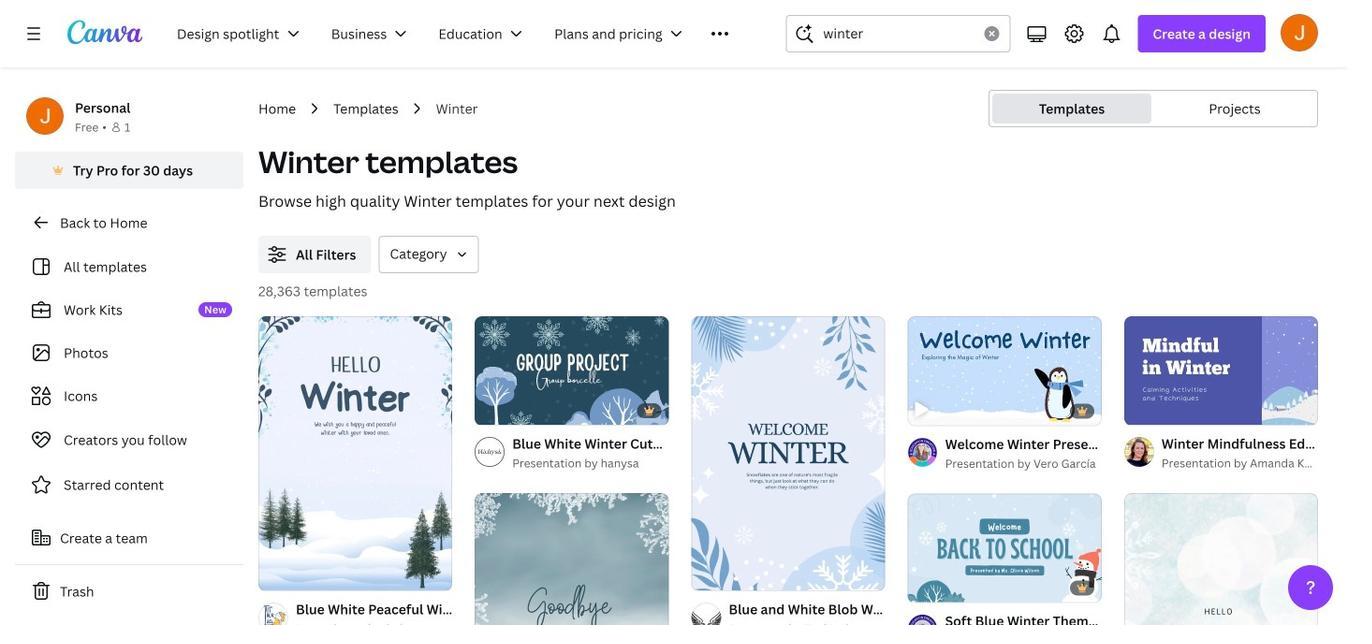 Task type: locate. For each thing, give the bounding box(es) containing it.
Search search field
[[823, 16, 973, 52]]

blue white winter cute illustration group project presentation image
[[475, 316, 669, 425]]

Projects button
[[1156, 94, 1315, 124]]

Templates button
[[993, 94, 1152, 124]]

top level navigation element
[[165, 15, 741, 52], [165, 15, 741, 52]]

None search field
[[786, 15, 1011, 52]]



Task type: describe. For each thing, give the bounding box(es) containing it.
jeremy miller image
[[1281, 14, 1319, 51]]

blue and white blob welcome winter document (a4) image
[[691, 317, 885, 591]]

winter mindfulness education presentation in purple blue and white flat graphic style image
[[1124, 316, 1319, 425]]

blue white peaceful winter landscape illustration poster image
[[258, 317, 452, 591]]

soft blue winter themed back to school presentation image
[[908, 494, 1102, 603]]

winter (flyer) image
[[475, 494, 669, 626]]

hello winter illustration instagram story image
[[1124, 494, 1319, 626]]



Task type: vqa. For each thing, say whether or not it's contained in the screenshot.
Text to Video image
no



